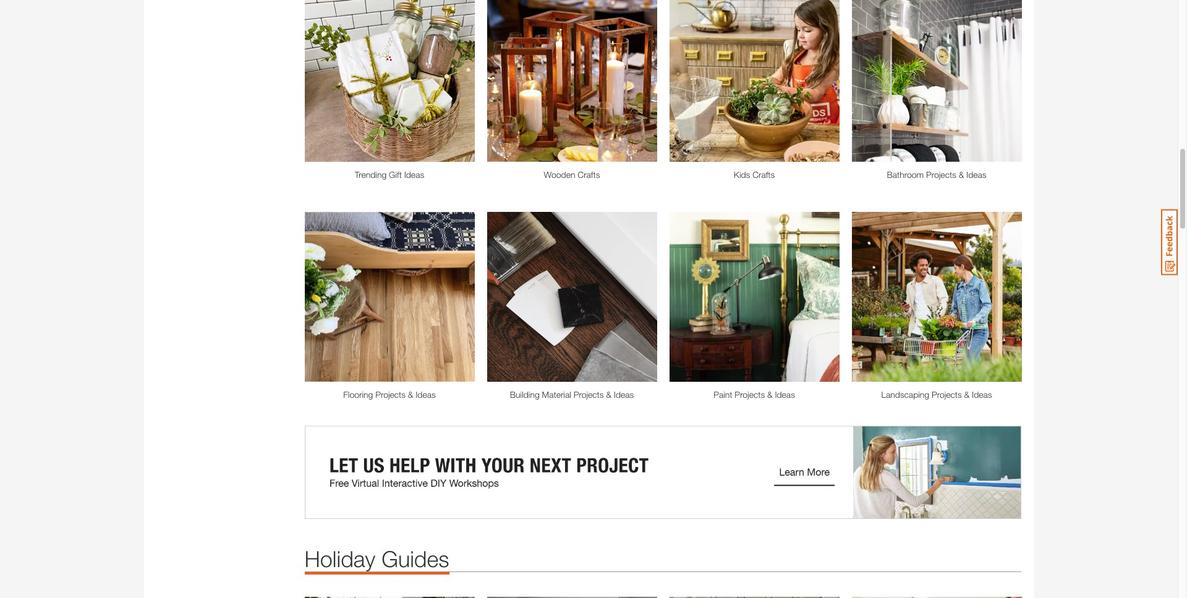 Task type: vqa. For each thing, say whether or not it's contained in the screenshot.
Best Christmas Lights for Your Home image
yes



Task type: locate. For each thing, give the bounding box(es) containing it.
wooden crafts
[[544, 169, 600, 180]]

projects right landscaping
[[932, 390, 962, 401]]

& right bathroom
[[959, 169, 965, 180]]

projects for paint projects & ideas
[[735, 390, 765, 401]]

guides
[[382, 546, 449, 573]]

& for paint projects & ideas
[[768, 390, 773, 401]]

flooring projects & ideas image
[[305, 212, 475, 383]]

crafts
[[578, 169, 600, 180], [753, 169, 775, 180]]

crafts right wooden
[[578, 169, 600, 180]]

wooden
[[544, 169, 576, 180]]

crafts inside "link"
[[753, 169, 775, 180]]

projects right flooring
[[376, 390, 406, 401]]

& right flooring
[[408, 390, 414, 401]]

0 horizontal spatial crafts
[[578, 169, 600, 180]]

ideas for landscaping projects & ideas
[[973, 390, 993, 401]]

best holiday animatronics image
[[305, 597, 475, 599]]

&
[[959, 169, 965, 180], [607, 390, 612, 400], [408, 390, 414, 401], [768, 390, 773, 401], [965, 390, 970, 401]]

projects
[[927, 169, 957, 180], [574, 390, 604, 400], [376, 390, 406, 401], [735, 390, 765, 401], [932, 390, 962, 401]]

& right paint
[[768, 390, 773, 401]]

crafts for kids crafts
[[753, 169, 775, 180]]

best christmas lights for your home image
[[670, 597, 840, 599]]

projects right paint
[[735, 390, 765, 401]]

ideas for flooring projects & ideas
[[416, 390, 436, 401]]

ideas for bathroom projects & ideas
[[967, 169, 987, 180]]

& right landscaping
[[965, 390, 970, 401]]

1 horizontal spatial crafts
[[753, 169, 775, 180]]

bathroom projects & ideas
[[887, 169, 987, 180]]

material
[[542, 390, 572, 400]]

2 crafts from the left
[[753, 169, 775, 180]]

trending gift ideas image
[[305, 0, 475, 162]]

ideas
[[404, 169, 424, 180], [967, 169, 987, 180], [614, 390, 634, 400], [416, 390, 436, 401], [775, 390, 796, 401], [973, 390, 993, 401]]

crafts right kids
[[753, 169, 775, 180]]

kids crafts
[[734, 169, 775, 180]]

projects right material
[[574, 390, 604, 400]]

ideas for paint projects & ideas
[[775, 390, 796, 401]]

bathroom
[[887, 169, 924, 180]]

paint
[[714, 390, 733, 401]]

trending gift ideas link
[[305, 168, 475, 181]]

& right material
[[607, 390, 612, 400]]

holiday
[[305, 546, 376, 573]]

flooring projects & ideas link
[[305, 389, 475, 402]]

projects right bathroom
[[927, 169, 957, 180]]

1 crafts from the left
[[578, 169, 600, 180]]

bathroom projects & ideas image
[[852, 0, 1022, 162]]

landscaping projects & ideas link
[[852, 389, 1022, 402]]

kids
[[734, 169, 751, 180]]

paint projects & ideas link
[[670, 389, 840, 402]]

kids crafts link
[[670, 168, 840, 181]]

landscaping projects & ideas
[[882, 390, 993, 401]]

building material projects & ideas
[[510, 390, 634, 400]]

free virtual interactive diy workshops image
[[305, 426, 1022, 519]]



Task type: describe. For each thing, give the bounding box(es) containing it.
flooring projects & ideas
[[344, 390, 436, 401]]

projects for landscaping projects & ideas
[[932, 390, 962, 401]]

kids crafts image
[[670, 0, 840, 162]]

building material projects & ideas image
[[487, 212, 657, 382]]

diy wood projects image
[[487, 0, 657, 162]]

& for bathroom projects & ideas
[[959, 169, 965, 180]]

feedback link image
[[1162, 209, 1179, 276]]

building
[[510, 390, 540, 400]]

how to make a christmas advent calendar image
[[487, 597, 657, 599]]

landscaping projects & ideas image
[[852, 212, 1022, 383]]

projects for flooring projects & ideas
[[376, 390, 406, 401]]

bathroom projects & ideas link
[[852, 168, 1022, 181]]

& inside 'link'
[[607, 390, 612, 400]]

paint projects & ideas image
[[670, 212, 840, 383]]

how to keep christmas trees alive image
[[852, 597, 1022, 599]]

ideas inside 'link'
[[614, 390, 634, 400]]

projects inside 'link'
[[574, 390, 604, 400]]

flooring
[[344, 390, 373, 401]]

landscaping
[[882, 390, 930, 401]]

holiday guides
[[305, 546, 449, 573]]

& for flooring projects & ideas
[[408, 390, 414, 401]]

building material projects & ideas link
[[487, 388, 657, 401]]

wooden crafts link
[[487, 168, 657, 181]]

crafts for wooden crafts
[[578, 169, 600, 180]]

gift
[[389, 169, 402, 180]]

trending gift ideas
[[355, 169, 424, 180]]

paint projects & ideas
[[714, 390, 796, 401]]

projects for bathroom projects & ideas
[[927, 169, 957, 180]]

trending
[[355, 169, 387, 180]]

& for landscaping projects & ideas
[[965, 390, 970, 401]]



